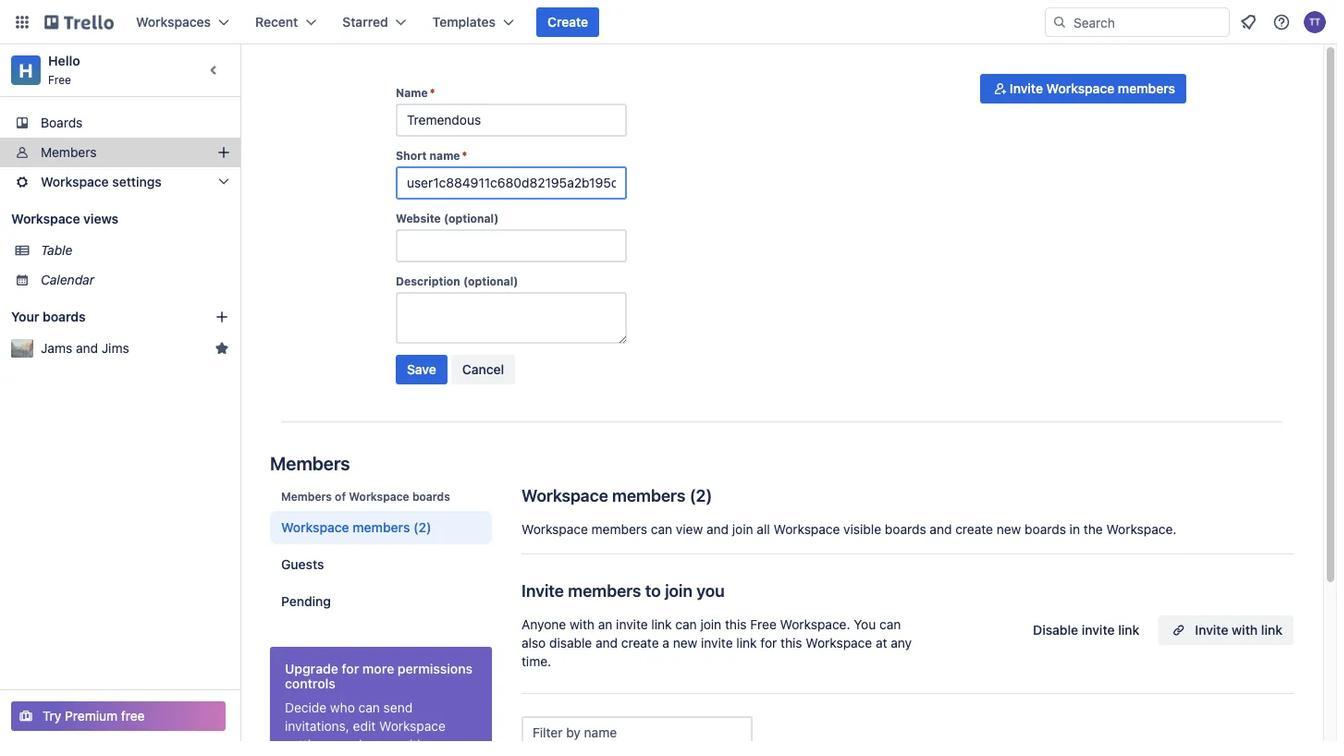 Task type: describe. For each thing, give the bounding box(es) containing it.
guests
[[281, 557, 324, 572]]

description
[[396, 275, 460, 288]]

any
[[891, 636, 912, 651]]

workspace settings
[[41, 174, 162, 190]]

controls
[[285, 677, 336, 692]]

invite members to join you
[[522, 581, 725, 601]]

try
[[43, 709, 61, 724]]

(optional) for description (optional)
[[463, 275, 518, 288]]

pending
[[281, 594, 331, 609]]

and right view
[[707, 522, 729, 537]]

members left ( at the bottom of page
[[612, 486, 686, 505]]

settings,
[[285, 738, 336, 743]]

guests link
[[270, 548, 492, 582]]

2
[[696, 486, 706, 505]]

1 horizontal spatial create
[[956, 522, 993, 537]]

table link
[[41, 241, 229, 260]]

settings
[[112, 174, 162, 190]]

create button
[[536, 7, 599, 37]]

all
[[757, 522, 770, 537]]

free
[[121, 709, 145, 724]]

and left jims at the left top of the page
[[76, 341, 98, 356]]

recent
[[255, 14, 298, 30]]

workspace inside "popup button"
[[41, 174, 109, 190]]

can left view
[[651, 522, 672, 537]]

0 horizontal spatial workspace members
[[281, 520, 410, 535]]

disable
[[1033, 623, 1078, 638]]

primary element
[[0, 0, 1337, 44]]

hello
[[48, 53, 80, 68]]

workspace members can view and join all workspace visible boards and create new boards in the workspace.
[[522, 522, 1177, 537]]

website
[[396, 212, 441, 225]]

starred icon image
[[215, 341, 229, 356]]

table
[[41, 243, 73, 258]]

starred
[[342, 14, 388, 30]]

organizationdetailform element
[[396, 85, 627, 392]]

you
[[697, 581, 725, 601]]

name
[[396, 86, 428, 99]]

join inside anyone with an invite link can join this free workspace. you can also disable and create a new invite link for this workspace at any time.
[[701, 617, 722, 633]]

hello link
[[48, 53, 80, 68]]

decide
[[285, 701, 327, 716]]

invite with link button
[[1158, 616, 1294, 646]]

members inside button
[[1118, 81, 1175, 96]]

and right visible
[[930, 522, 952, 537]]

the
[[1084, 522, 1103, 537]]

workspace navigation collapse icon image
[[202, 57, 228, 83]]

cancel button
[[451, 355, 515, 385]]

workspaces button
[[125, 7, 240, 37]]

invite for invite workspace members
[[1010, 81, 1043, 96]]

)
[[706, 486, 712, 505]]

jams
[[41, 341, 72, 356]]

(
[[690, 486, 696, 505]]

calendar
[[41, 272, 94, 288]]

save button
[[396, 355, 447, 385]]

send
[[384, 701, 413, 716]]

time.
[[522, 654, 551, 670]]

(2)
[[413, 520, 431, 535]]

Filter by name text field
[[522, 717, 753, 743]]

premium
[[65, 709, 118, 724]]

name
[[430, 149, 460, 162]]

of
[[335, 490, 346, 503]]

1 vertical spatial members
[[270, 452, 350, 474]]

your boards
[[11, 309, 86, 325]]

save
[[407, 362, 436, 377]]

1 horizontal spatial this
[[781, 636, 802, 651]]

website (optional)
[[396, 212, 499, 225]]

back to home image
[[44, 7, 114, 37]]

edit
[[353, 719, 376, 734]]

invite with link
[[1195, 623, 1283, 638]]

free inside the hello free
[[48, 73, 71, 86]]

and inside anyone with an invite link can join this free workspace. you can also disable and create a new invite link for this workspace at any time.
[[596, 636, 618, 651]]

boards right visible
[[885, 522, 926, 537]]

your
[[11, 309, 39, 325]]

create inside anyone with an invite link can join this free workspace. you can also disable and create a new invite link for this workspace at any time.
[[621, 636, 659, 651]]

name *
[[396, 86, 435, 99]]

disable
[[549, 636, 592, 651]]

workspace views
[[11, 211, 118, 227]]

upgrade
[[285, 662, 338, 677]]

try premium free
[[43, 709, 145, 724]]

disable invite link
[[1033, 623, 1140, 638]]

who
[[330, 701, 355, 716]]

2 horizontal spatial join
[[732, 522, 753, 537]]

1 vertical spatial more
[[366, 738, 396, 743]]

h link
[[11, 55, 41, 85]]

templates
[[433, 14, 496, 30]]

members up invite members to join you on the bottom of page
[[592, 522, 647, 537]]

1 horizontal spatial invite
[[701, 636, 733, 651]]

create
[[548, 14, 588, 30]]

boards link
[[0, 108, 240, 138]]

with for invite
[[1232, 623, 1258, 638]]

0 vertical spatial this
[[725, 617, 747, 633]]

0 vertical spatial workspace.
[[1107, 522, 1177, 537]]



Task type: vqa. For each thing, say whether or not it's contained in the screenshot.
Starred Icon to the bottom
no



Task type: locate. For each thing, give the bounding box(es) containing it.
boards
[[41, 115, 83, 130]]

description (optional)
[[396, 275, 518, 288]]

0 horizontal spatial for
[[342, 662, 359, 677]]

and
[[76, 341, 98, 356], [707, 522, 729, 537], [930, 522, 952, 537], [596, 636, 618, 651], [340, 738, 362, 743]]

new left in
[[997, 522, 1021, 537]]

views
[[83, 211, 118, 227]]

this
[[725, 617, 747, 633], [781, 636, 802, 651]]

free
[[48, 73, 71, 86], [750, 617, 777, 633]]

jims
[[102, 341, 129, 356]]

members
[[1118, 81, 1175, 96], [612, 486, 686, 505], [353, 520, 410, 535], [592, 522, 647, 537], [568, 581, 641, 601]]

invite for invite with link
[[1195, 623, 1229, 638]]

0 vertical spatial create
[[956, 522, 993, 537]]

jams and jims
[[41, 341, 129, 356]]

invite inside disable invite link button
[[1082, 623, 1115, 638]]

invite right an
[[616, 617, 648, 633]]

0 horizontal spatial invite
[[522, 581, 564, 601]]

1 horizontal spatial free
[[750, 617, 777, 633]]

with for anyone
[[570, 617, 595, 633]]

2 vertical spatial invite
[[1195, 623, 1229, 638]]

0 horizontal spatial invite
[[616, 617, 648, 633]]

for
[[761, 636, 777, 651], [342, 662, 359, 677]]

1 vertical spatial join
[[665, 581, 693, 601]]

invite right disable
[[1082, 623, 1115, 638]]

(optional) for website (optional)
[[444, 212, 499, 225]]

members up of
[[270, 452, 350, 474]]

1 vertical spatial for
[[342, 662, 359, 677]]

boards inside "your boards with 1 items" element
[[43, 309, 86, 325]]

0 vertical spatial more
[[362, 662, 394, 677]]

for inside upgrade for more permissions controls decide who can send invitations, edit workspace settings, and more wi
[[342, 662, 359, 677]]

0 vertical spatial for
[[761, 636, 777, 651]]

members left of
[[281, 490, 332, 503]]

recent button
[[244, 7, 328, 37]]

None text field
[[396, 229, 627, 263]]

0 vertical spatial members
[[41, 145, 97, 160]]

workspace members left ( at the bottom of page
[[522, 486, 686, 505]]

templates button
[[421, 7, 525, 37]]

h
[[19, 59, 33, 81]]

2 vertical spatial join
[[701, 617, 722, 633]]

(optional) right description
[[463, 275, 518, 288]]

0 notifications image
[[1237, 11, 1260, 33]]

anyone with an invite link can join this free workspace. you can also disable and create a new invite link for this workspace at any time.
[[522, 617, 912, 670]]

0 vertical spatial free
[[48, 73, 71, 86]]

invite
[[616, 617, 648, 633], [1082, 623, 1115, 638], [701, 636, 733, 651]]

workspace. left you
[[780, 617, 850, 633]]

with inside anyone with an invite link can join this free workspace. you can also disable and create a new invite link for this workspace at any time.
[[570, 617, 595, 633]]

disable invite link button
[[1022, 616, 1151, 646]]

0 horizontal spatial this
[[725, 617, 747, 633]]

0 horizontal spatial create
[[621, 636, 659, 651]]

invite workspace members
[[1010, 81, 1175, 96]]

pending link
[[270, 585, 492, 619]]

join left all
[[732, 522, 753, 537]]

0 horizontal spatial join
[[665, 581, 693, 601]]

members link
[[0, 138, 240, 167]]

your boards with 1 items element
[[11, 306, 187, 328]]

1 vertical spatial workspace members
[[281, 520, 410, 535]]

boards left in
[[1025, 522, 1066, 537]]

(optional)
[[444, 212, 499, 225], [463, 275, 518, 288]]

sm image
[[991, 80, 1010, 98]]

and down edit
[[340, 738, 362, 743]]

0 horizontal spatial *
[[430, 86, 435, 99]]

1 horizontal spatial join
[[701, 617, 722, 633]]

None text field
[[396, 104, 627, 137], [396, 166, 627, 200], [396, 292, 627, 344], [396, 104, 627, 137], [396, 166, 627, 200], [396, 292, 627, 344]]

join right to
[[665, 581, 693, 601]]

0 vertical spatial (optional)
[[444, 212, 499, 225]]

0 horizontal spatial workspace.
[[780, 617, 850, 633]]

members
[[41, 145, 97, 160], [270, 452, 350, 474], [281, 490, 332, 503]]

0 vertical spatial invite
[[1010, 81, 1043, 96]]

members down search field
[[1118, 81, 1175, 96]]

members of workspace boards
[[281, 490, 450, 503]]

1 horizontal spatial for
[[761, 636, 777, 651]]

upgrade for more permissions controls decide who can send invitations, edit workspace settings, and more wi
[[285, 662, 473, 743]]

in
[[1070, 522, 1080, 537]]

2 horizontal spatial invite
[[1195, 623, 1229, 638]]

0 horizontal spatial free
[[48, 73, 71, 86]]

an
[[598, 617, 613, 633]]

invite inside button
[[1195, 623, 1229, 638]]

(optional) right website
[[444, 212, 499, 225]]

1 horizontal spatial with
[[1232, 623, 1258, 638]]

join
[[732, 522, 753, 537], [665, 581, 693, 601], [701, 617, 722, 633]]

workspace inside anyone with an invite link can join this free workspace. you can also disable and create a new invite link for this workspace at any time.
[[806, 636, 872, 651]]

workspace inside upgrade for more permissions controls decide who can send invitations, edit workspace settings, and more wi
[[379, 719, 446, 734]]

free inside anyone with an invite link can join this free workspace. you can also disable and create a new invite link for this workspace at any time.
[[750, 617, 777, 633]]

1 vertical spatial create
[[621, 636, 659, 651]]

workspace inside button
[[1047, 81, 1115, 96]]

invite for invite members to join you
[[522, 581, 564, 601]]

short
[[396, 149, 427, 162]]

workspace. inside anyone with an invite link can join this free workspace. you can also disable and create a new invite link for this workspace at any time.
[[780, 617, 850, 633]]

hello free
[[48, 53, 80, 86]]

1 horizontal spatial invite
[[1010, 81, 1043, 96]]

join down you
[[701, 617, 722, 633]]

0 vertical spatial join
[[732, 522, 753, 537]]

open information menu image
[[1273, 13, 1291, 31]]

can up at
[[880, 617, 901, 633]]

workspace members down of
[[281, 520, 410, 535]]

workspace.
[[1107, 522, 1177, 537], [780, 617, 850, 633]]

1 vertical spatial free
[[750, 617, 777, 633]]

with
[[570, 617, 595, 633], [1232, 623, 1258, 638]]

0 horizontal spatial with
[[570, 617, 595, 633]]

1 horizontal spatial *
[[462, 149, 467, 162]]

at
[[876, 636, 887, 651]]

more down edit
[[366, 738, 396, 743]]

calendar link
[[41, 271, 229, 289]]

view
[[676, 522, 703, 537]]

more up send
[[362, 662, 394, 677]]

cancel
[[462, 362, 504, 377]]

workspace. right "the"
[[1107, 522, 1177, 537]]

Search field
[[1067, 8, 1229, 36]]

create
[[956, 522, 993, 537], [621, 636, 659, 651]]

can
[[651, 522, 672, 537], [675, 617, 697, 633], [880, 617, 901, 633], [358, 701, 380, 716]]

more
[[362, 662, 394, 677], [366, 738, 396, 743]]

boards up jams
[[43, 309, 86, 325]]

for inside anyone with an invite link can join this free workspace. you can also disable and create a new invite link for this workspace at any time.
[[761, 636, 777, 651]]

( 2 )
[[690, 486, 712, 505]]

workspace
[[1047, 81, 1115, 96], [41, 174, 109, 190], [11, 211, 80, 227], [522, 486, 608, 505], [349, 490, 409, 503], [281, 520, 349, 535], [522, 522, 588, 537], [774, 522, 840, 537], [806, 636, 872, 651], [379, 719, 446, 734]]

workspace settings button
[[0, 167, 240, 197]]

0 vertical spatial *
[[430, 86, 435, 99]]

and down an
[[596, 636, 618, 651]]

0 vertical spatial workspace members
[[522, 486, 686, 505]]

invite inside button
[[1010, 81, 1043, 96]]

visible
[[844, 522, 881, 537]]

0 horizontal spatial new
[[673, 636, 698, 651]]

link
[[651, 617, 672, 633], [1118, 623, 1140, 638], [1261, 623, 1283, 638], [737, 636, 757, 651]]

can inside upgrade for more permissions controls decide who can send invitations, edit workspace settings, and more wi
[[358, 701, 380, 716]]

with inside invite with link button
[[1232, 623, 1258, 638]]

can down you
[[675, 617, 697, 633]]

you
[[854, 617, 876, 633]]

1 vertical spatial (optional)
[[463, 275, 518, 288]]

can up edit
[[358, 701, 380, 716]]

a
[[663, 636, 670, 651]]

terry turtle (terryturtle) image
[[1304, 11, 1326, 33]]

new inside anyone with an invite link can join this free workspace. you can also disable and create a new invite link for this workspace at any time.
[[673, 636, 698, 651]]

2 vertical spatial members
[[281, 490, 332, 503]]

add board image
[[215, 310, 229, 325]]

to
[[645, 581, 661, 601]]

boards
[[43, 309, 86, 325], [412, 490, 450, 503], [885, 522, 926, 537], [1025, 522, 1066, 537]]

workspaces
[[136, 14, 211, 30]]

1 vertical spatial invite
[[522, 581, 564, 601]]

new right a
[[673, 636, 698, 651]]

also
[[522, 636, 546, 651]]

starred button
[[331, 7, 418, 37]]

try premium free button
[[11, 702, 226, 732]]

1 horizontal spatial workspace.
[[1107, 522, 1177, 537]]

members down members of workspace boards
[[353, 520, 410, 535]]

invite workspace members button
[[980, 74, 1187, 104]]

1 horizontal spatial workspace members
[[522, 486, 686, 505]]

jams and jims link
[[41, 339, 207, 358]]

anyone
[[522, 617, 566, 633]]

1 vertical spatial new
[[673, 636, 698, 651]]

search image
[[1052, 15, 1067, 30]]

1 horizontal spatial new
[[997, 522, 1021, 537]]

1 vertical spatial this
[[781, 636, 802, 651]]

0 vertical spatial new
[[997, 522, 1021, 537]]

permissions
[[397, 662, 473, 677]]

invitations,
[[285, 719, 349, 734]]

and inside upgrade for more permissions controls decide who can send invitations, edit workspace settings, and more wi
[[340, 738, 362, 743]]

2 horizontal spatial invite
[[1082, 623, 1115, 638]]

short name *
[[396, 149, 467, 162]]

1 vertical spatial *
[[462, 149, 467, 162]]

members up an
[[568, 581, 641, 601]]

invite right a
[[701, 636, 733, 651]]

1 vertical spatial workspace.
[[780, 617, 850, 633]]

boards up (2)
[[412, 490, 450, 503]]

members down 'boards'
[[41, 145, 97, 160]]



